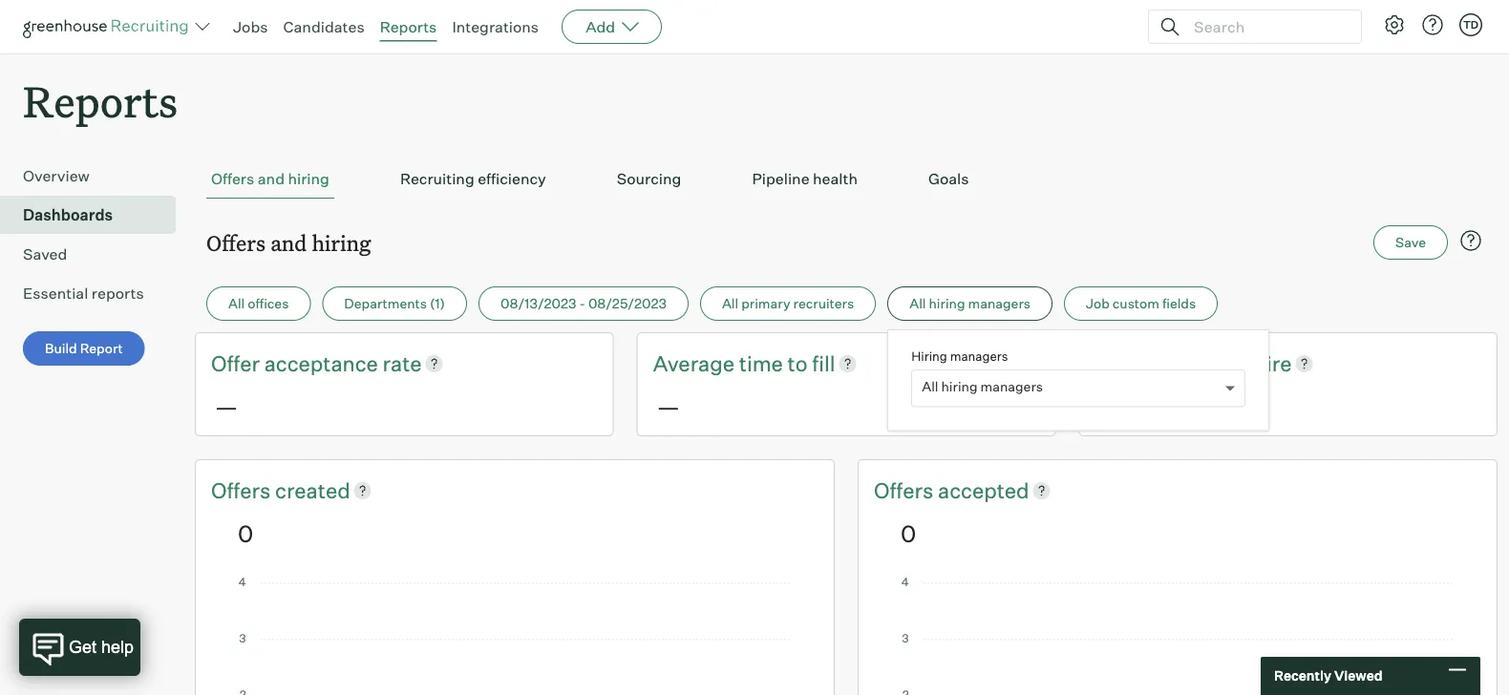 Task type: describe. For each thing, give the bounding box(es) containing it.
candidates link
[[283, 17, 365, 36]]

reports link
[[380, 17, 437, 36]]

all for all hiring managers button
[[910, 295, 926, 312]]

offer link
[[211, 349, 264, 378]]

average time to for fill
[[653, 350, 813, 377]]

hiring inside button
[[929, 295, 966, 312]]

save
[[1396, 234, 1427, 251]]

recruiting
[[400, 169, 475, 188]]

overview link
[[23, 165, 168, 187]]

all hiring managers button
[[888, 287, 1053, 321]]

08/25/2023
[[589, 295, 667, 312]]

sourcing
[[617, 169, 682, 188]]

configure image
[[1384, 13, 1407, 36]]

build report button
[[23, 332, 145, 366]]

fill link
[[813, 349, 836, 378]]

dashboards
[[23, 206, 113, 225]]

faq image
[[1460, 230, 1483, 252]]

goals button
[[924, 160, 974, 199]]

created
[[275, 477, 350, 504]]

pipeline
[[752, 169, 810, 188]]

offers inside "offers and hiring" "button"
[[211, 169, 254, 188]]

hiring managers
[[912, 348, 1009, 364]]

essential reports link
[[23, 282, 168, 305]]

departments
[[344, 295, 427, 312]]

rate link
[[383, 349, 422, 378]]

td
[[1464, 18, 1479, 31]]

job custom fields
[[1087, 295, 1197, 312]]

recently
[[1275, 668, 1332, 685]]

save button
[[1374, 226, 1449, 260]]

— for fill
[[657, 392, 680, 421]]

0 for accepted
[[901, 519, 917, 548]]

offers and hiring inside "button"
[[211, 169, 330, 188]]

and inside "button"
[[258, 169, 285, 188]]

acceptance
[[264, 350, 378, 377]]

Search text field
[[1190, 13, 1345, 41]]

efficiency
[[478, 169, 546, 188]]

offers link for accepted
[[874, 476, 938, 505]]

saved link
[[23, 243, 168, 266]]

offer acceptance
[[211, 350, 383, 377]]

integrations link
[[452, 17, 539, 36]]

time for fill
[[739, 350, 783, 377]]

all offices
[[228, 295, 289, 312]]

1 — from the left
[[215, 392, 238, 421]]

offices
[[248, 295, 289, 312]]

recruiting efficiency button
[[396, 160, 551, 199]]

departments (1)
[[344, 295, 445, 312]]

departments (1) button
[[322, 287, 467, 321]]

tab list containing offers and hiring
[[206, 160, 1487, 199]]

offer
[[211, 350, 260, 377]]

health
[[813, 169, 858, 188]]

time link for fill
[[739, 349, 788, 378]]

2 vertical spatial managers
[[981, 379, 1044, 395]]

average link for fill
[[653, 349, 739, 378]]

0 horizontal spatial reports
[[23, 73, 178, 129]]

sourcing button
[[612, 160, 686, 199]]

recruiters
[[794, 295, 854, 312]]

goals
[[929, 169, 969, 188]]

fill
[[813, 350, 836, 377]]

jobs
[[233, 17, 268, 36]]

average for hire
[[1095, 350, 1177, 377]]

time for hire
[[1182, 350, 1226, 377]]

greenhouse recruiting image
[[23, 15, 195, 38]]

to for fill
[[788, 350, 808, 377]]

to link for fill
[[788, 349, 813, 378]]

hire
[[1255, 350, 1292, 377]]

08/13/2023 - 08/25/2023
[[501, 295, 667, 312]]

1 vertical spatial managers
[[950, 348, 1009, 364]]

job
[[1087, 295, 1110, 312]]



Task type: locate. For each thing, give the bounding box(es) containing it.
managers right the hiring
[[950, 348, 1009, 364]]

1 horizontal spatial average
[[1095, 350, 1177, 377]]

build report
[[45, 340, 123, 357]]

candidates
[[283, 17, 365, 36]]

1 vertical spatial reports
[[23, 73, 178, 129]]

1 0 from the left
[[238, 519, 253, 548]]

time link for hire
[[1182, 349, 1230, 378]]

1 horizontal spatial xychart image
[[901, 578, 1455, 696]]

2 time link from the left
[[1182, 349, 1230, 378]]

0 horizontal spatial average
[[653, 350, 735, 377]]

1 to from the left
[[788, 350, 808, 377]]

0 horizontal spatial average time to
[[653, 350, 813, 377]]

overview
[[23, 166, 90, 186]]

0 horizontal spatial time link
[[739, 349, 788, 378]]

managers down hiring managers
[[981, 379, 1044, 395]]

time link
[[739, 349, 788, 378], [1182, 349, 1230, 378]]

1 horizontal spatial time link
[[1182, 349, 1230, 378]]

all left primary
[[722, 295, 739, 312]]

time link down fields
[[1182, 349, 1230, 378]]

dashboards link
[[23, 204, 168, 227]]

2 to link from the left
[[1230, 349, 1255, 378]]

hire link
[[1255, 349, 1292, 378]]

time down primary
[[739, 350, 783, 377]]

managers
[[969, 295, 1031, 312], [950, 348, 1009, 364], [981, 379, 1044, 395]]

to link for hire
[[1230, 349, 1255, 378]]

and
[[258, 169, 285, 188], [271, 229, 307, 257]]

1 vertical spatial and
[[271, 229, 307, 257]]

all hiring managers up hiring managers
[[910, 295, 1031, 312]]

1 horizontal spatial time
[[1182, 350, 1226, 377]]

recently viewed
[[1275, 668, 1383, 685]]

1 horizontal spatial —
[[657, 392, 680, 421]]

td button
[[1460, 13, 1483, 36]]

average time to for hire
[[1095, 350, 1255, 377]]

all primary recruiters
[[722, 295, 854, 312]]

viewed
[[1335, 668, 1383, 685]]

add button
[[562, 10, 662, 44]]

time down fields
[[1182, 350, 1226, 377]]

0 vertical spatial all hiring managers
[[910, 295, 1031, 312]]

all primary recruiters button
[[700, 287, 876, 321]]

average link for hire
[[1095, 349, 1182, 378]]

build
[[45, 340, 77, 357]]

accepted
[[938, 477, 1030, 504]]

1 horizontal spatial average time to
[[1095, 350, 1255, 377]]

essential
[[23, 284, 88, 303]]

0 horizontal spatial average link
[[653, 349, 739, 378]]

all offices button
[[206, 287, 311, 321]]

-
[[580, 295, 586, 312]]

3 — from the left
[[1099, 392, 1122, 421]]

1 to link from the left
[[788, 349, 813, 378]]

accepted link
[[938, 476, 1030, 505]]

average down custom
[[1095, 350, 1177, 377]]

average time to down fields
[[1095, 350, 1255, 377]]

average down 08/25/2023
[[653, 350, 735, 377]]

2 time from the left
[[1182, 350, 1226, 377]]

1 horizontal spatial 0
[[901, 519, 917, 548]]

2 offers link from the left
[[874, 476, 938, 505]]

all hiring managers inside button
[[910, 295, 1031, 312]]

average link
[[653, 349, 739, 378], [1095, 349, 1182, 378]]

offers link for created
[[211, 476, 275, 505]]

tab list
[[206, 160, 1487, 199]]

to left hire
[[1230, 350, 1250, 377]]

1 horizontal spatial reports
[[380, 17, 437, 36]]

report
[[80, 340, 123, 357]]

0
[[238, 519, 253, 548], [901, 519, 917, 548]]

td button
[[1456, 10, 1487, 40]]

all hiring managers down hiring managers
[[922, 379, 1044, 395]]

reports down greenhouse recruiting image
[[23, 73, 178, 129]]

rate
[[383, 350, 422, 377]]

average link down 08/25/2023
[[653, 349, 739, 378]]

all left offices
[[228, 295, 245, 312]]

fields
[[1163, 295, 1197, 312]]

offers link
[[211, 476, 275, 505], [874, 476, 938, 505]]

2 average time to from the left
[[1095, 350, 1255, 377]]

reports
[[380, 17, 437, 36], [23, 73, 178, 129]]

0 horizontal spatial time
[[739, 350, 783, 377]]

2 to from the left
[[1230, 350, 1250, 377]]

xychart image for accepted
[[901, 578, 1455, 696]]

saved
[[23, 245, 67, 264]]

2 0 from the left
[[901, 519, 917, 548]]

hiring
[[288, 169, 330, 188], [312, 229, 371, 257], [929, 295, 966, 312], [942, 379, 978, 395]]

1 horizontal spatial average link
[[1095, 349, 1182, 378]]

1 xychart image from the left
[[238, 578, 792, 696]]

all hiring managers
[[910, 295, 1031, 312], [922, 379, 1044, 395]]

pipeline health button
[[748, 160, 863, 199]]

reports right candidates 'link'
[[380, 17, 437, 36]]

1 horizontal spatial to link
[[1230, 349, 1255, 378]]

essential reports
[[23, 284, 144, 303]]

reports
[[92, 284, 144, 303]]

08/13/2023 - 08/25/2023 button
[[479, 287, 689, 321]]

2 xychart image from the left
[[901, 578, 1455, 696]]

0 vertical spatial reports
[[380, 17, 437, 36]]

0 horizontal spatial to link
[[788, 349, 813, 378]]

hiring
[[912, 348, 948, 364]]

0 horizontal spatial xychart image
[[238, 578, 792, 696]]

all
[[228, 295, 245, 312], [722, 295, 739, 312], [910, 295, 926, 312], [922, 379, 939, 395]]

xychart image for created
[[238, 578, 792, 696]]

created link
[[275, 476, 350, 505]]

0 horizontal spatial to
[[788, 350, 808, 377]]

offers and hiring
[[211, 169, 330, 188], [206, 229, 371, 257]]

0 vertical spatial and
[[258, 169, 285, 188]]

08/13/2023
[[501, 295, 577, 312]]

2 average link from the left
[[1095, 349, 1182, 378]]

1 vertical spatial offers and hiring
[[206, 229, 371, 257]]

0 horizontal spatial —
[[215, 392, 238, 421]]

all for all primary recruiters button
[[722, 295, 739, 312]]

recruiting efficiency
[[400, 169, 546, 188]]

2 — from the left
[[657, 392, 680, 421]]

to left fill
[[788, 350, 808, 377]]

acceptance link
[[264, 349, 383, 378]]

— for hire
[[1099, 392, 1122, 421]]

managers inside button
[[969, 295, 1031, 312]]

average
[[653, 350, 735, 377], [1095, 350, 1177, 377]]

pipeline health
[[752, 169, 858, 188]]

2 horizontal spatial —
[[1099, 392, 1122, 421]]

1 average link from the left
[[653, 349, 739, 378]]

jobs link
[[233, 17, 268, 36]]

all for all offices button
[[228, 295, 245, 312]]

managers up hiring managers
[[969, 295, 1031, 312]]

offers
[[211, 169, 254, 188], [206, 229, 266, 257], [211, 477, 275, 504], [874, 477, 938, 504]]

integrations
[[452, 17, 539, 36]]

0 horizontal spatial 0
[[238, 519, 253, 548]]

2 average from the left
[[1095, 350, 1177, 377]]

offers and hiring button
[[206, 160, 334, 199]]

hiring inside "button"
[[288, 169, 330, 188]]

(1)
[[430, 295, 445, 312]]

—
[[215, 392, 238, 421], [657, 392, 680, 421], [1099, 392, 1122, 421]]

1 average time to from the left
[[653, 350, 813, 377]]

time link down primary
[[739, 349, 788, 378]]

1 time link from the left
[[739, 349, 788, 378]]

average time to
[[653, 350, 813, 377], [1095, 350, 1255, 377]]

0 horizontal spatial offers link
[[211, 476, 275, 505]]

to
[[788, 350, 808, 377], [1230, 350, 1250, 377]]

1 average from the left
[[653, 350, 735, 377]]

1 offers link from the left
[[211, 476, 275, 505]]

xychart image
[[238, 578, 792, 696], [901, 578, 1455, 696]]

to for hire
[[1230, 350, 1250, 377]]

primary
[[742, 295, 791, 312]]

average link down job custom fields "button"
[[1095, 349, 1182, 378]]

1 horizontal spatial offers link
[[874, 476, 938, 505]]

1 vertical spatial all hiring managers
[[922, 379, 1044, 395]]

job custom fields button
[[1065, 287, 1219, 321]]

average time to down primary
[[653, 350, 813, 377]]

0 vertical spatial managers
[[969, 295, 1031, 312]]

1 horizontal spatial to
[[1230, 350, 1250, 377]]

custom
[[1113, 295, 1160, 312]]

1 time from the left
[[739, 350, 783, 377]]

time
[[739, 350, 783, 377], [1182, 350, 1226, 377]]

0 vertical spatial offers and hiring
[[211, 169, 330, 188]]

all down the hiring
[[922, 379, 939, 395]]

average for fill
[[653, 350, 735, 377]]

to link
[[788, 349, 813, 378], [1230, 349, 1255, 378]]

all up the hiring
[[910, 295, 926, 312]]

add
[[586, 17, 616, 36]]

0 for created
[[238, 519, 253, 548]]



Task type: vqa. For each thing, say whether or not it's contained in the screenshot.
Test Dummy the Collect feedback in Application Review link
no



